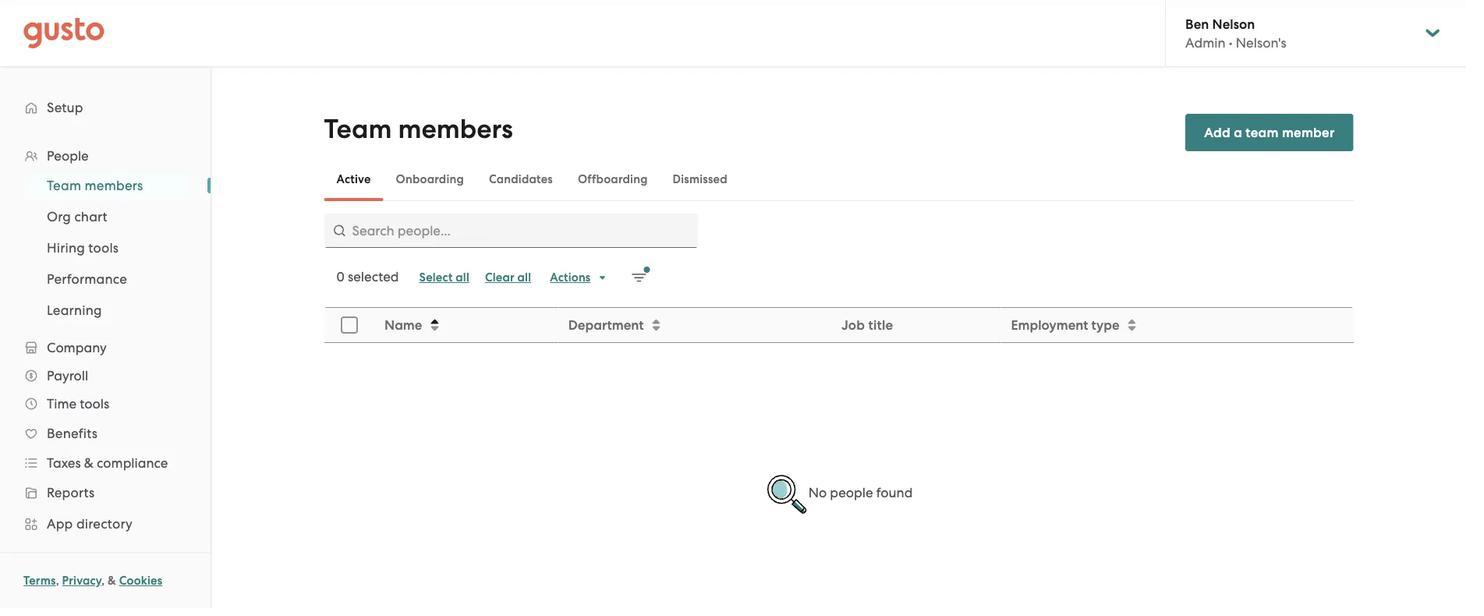 Task type: vqa. For each thing, say whether or not it's contained in the screenshot.
People dropdown button
yes



Task type: locate. For each thing, give the bounding box(es) containing it.
team members up onboarding
[[324, 113, 513, 145]]

select all button
[[412, 265, 477, 290]]

taxes
[[47, 456, 81, 471]]

time
[[47, 396, 77, 412]]

tools down payroll dropdown button
[[80, 396, 109, 412]]

app directory
[[47, 516, 133, 532]]

members up onboarding
[[398, 113, 513, 145]]

1 horizontal spatial team members
[[324, 113, 513, 145]]

found
[[877, 485, 913, 501]]

1 list from the top
[[0, 142, 211, 608]]

job
[[841, 317, 865, 333]]

add a team member
[[1204, 124, 1335, 140]]

0 horizontal spatial team members
[[47, 178, 143, 193]]

privacy
[[62, 574, 102, 588]]

members down people dropdown button
[[85, 178, 143, 193]]

ben nelson admin • nelson's
[[1186, 16, 1287, 51]]

terms link
[[23, 574, 56, 588]]

all
[[456, 271, 470, 285], [518, 271, 531, 285]]

org chart link
[[28, 203, 195, 231]]

&
[[84, 456, 94, 471], [108, 574, 116, 588]]

team members link
[[28, 172, 195, 200]]

chart
[[74, 209, 108, 225]]

team
[[324, 113, 392, 145], [47, 178, 81, 193]]

0 horizontal spatial members
[[85, 178, 143, 193]]

active button
[[324, 161, 383, 198]]

1 vertical spatial tools
[[80, 396, 109, 412]]

•
[[1229, 35, 1233, 51]]

team
[[1246, 124, 1279, 140]]

employment type
[[1011, 317, 1119, 333]]

list
[[0, 142, 211, 608], [0, 170, 211, 326]]

tools for time tools
[[80, 396, 109, 412]]

0 vertical spatial members
[[398, 113, 513, 145]]

app
[[47, 516, 73, 532]]

ben
[[1186, 16, 1209, 32]]

all inside button
[[518, 271, 531, 285]]

all inside button
[[456, 271, 470, 285]]

people button
[[16, 142, 195, 170]]

1 vertical spatial members
[[85, 178, 143, 193]]

people
[[830, 485, 873, 501]]

candidates
[[489, 172, 553, 186]]

actions
[[550, 271, 591, 285]]

& left cookies button
[[108, 574, 116, 588]]

members
[[398, 113, 513, 145], [85, 178, 143, 193]]

& right taxes
[[84, 456, 94, 471]]

1 horizontal spatial &
[[108, 574, 116, 588]]

employment type button
[[1002, 309, 1353, 342]]

add a team member button
[[1186, 114, 1354, 151]]

hiring
[[47, 240, 85, 256]]

1 all from the left
[[456, 271, 470, 285]]

clear all
[[485, 271, 531, 285]]

employment
[[1011, 317, 1088, 333]]

0 horizontal spatial &
[[84, 456, 94, 471]]

team up active button
[[324, 113, 392, 145]]

0 horizontal spatial ,
[[56, 574, 59, 588]]

privacy link
[[62, 574, 102, 588]]

actions button
[[542, 265, 616, 290]]

home image
[[23, 18, 105, 49]]

1 horizontal spatial ,
[[102, 574, 105, 588]]

1 vertical spatial &
[[108, 574, 116, 588]]

payroll button
[[16, 362, 195, 390]]

2 all from the left
[[518, 271, 531, 285]]

all for select all
[[456, 271, 470, 285]]

0 vertical spatial tools
[[88, 240, 119, 256]]

team members
[[324, 113, 513, 145], [47, 178, 143, 193]]

reports link
[[16, 479, 195, 507]]

payroll
[[47, 368, 88, 384]]

setup link
[[16, 94, 195, 122]]

, left privacy link
[[56, 574, 59, 588]]

,
[[56, 574, 59, 588], [102, 574, 105, 588]]

all right clear
[[518, 271, 531, 285]]

1 vertical spatial team
[[47, 178, 81, 193]]

tools up performance link
[[88, 240, 119, 256]]

tools inside dropdown button
[[80, 396, 109, 412]]

all right select
[[456, 271, 470, 285]]

name button
[[375, 309, 557, 342]]

team members down people dropdown button
[[47, 178, 143, 193]]

member
[[1282, 124, 1335, 140]]

hiring tools
[[47, 240, 119, 256]]

time tools button
[[16, 390, 195, 418]]

0 selected status
[[337, 269, 399, 285]]

tools
[[88, 240, 119, 256], [80, 396, 109, 412]]

1 horizontal spatial team
[[324, 113, 392, 145]]

people
[[47, 148, 89, 164]]

taxes & compliance button
[[16, 449, 195, 477]]

0 vertical spatial &
[[84, 456, 94, 471]]

0 horizontal spatial all
[[456, 271, 470, 285]]

nelson's
[[1236, 35, 1287, 51]]

team down the people
[[47, 178, 81, 193]]

2 list from the top
[[0, 170, 211, 326]]

directory
[[76, 516, 133, 532]]

& inside "dropdown button"
[[84, 456, 94, 471]]

members inside list
[[85, 178, 143, 193]]

selected
[[348, 269, 399, 285]]

1 , from the left
[[56, 574, 59, 588]]

1 horizontal spatial all
[[518, 271, 531, 285]]

1 vertical spatial team members
[[47, 178, 143, 193]]

job title
[[841, 317, 893, 333]]

0 horizontal spatial team
[[47, 178, 81, 193]]

hiring tools link
[[28, 234, 195, 262]]

cookies
[[119, 574, 162, 588]]

, left cookies button
[[102, 574, 105, 588]]



Task type: describe. For each thing, give the bounding box(es) containing it.
Search people... field
[[324, 214, 698, 248]]

select
[[419, 271, 453, 285]]

new notifications image
[[631, 267, 650, 285]]

no people found
[[809, 485, 913, 501]]

name
[[384, 317, 422, 333]]

setup
[[47, 100, 83, 115]]

tools for hiring tools
[[88, 240, 119, 256]]

title
[[868, 317, 893, 333]]

a
[[1234, 124, 1243, 140]]

dismissed button
[[660, 161, 740, 198]]

1 horizontal spatial members
[[398, 113, 513, 145]]

learning link
[[28, 296, 195, 324]]

team members tab list
[[324, 158, 1354, 201]]

2 , from the left
[[102, 574, 105, 588]]

onboarding button
[[383, 161, 477, 198]]

active
[[337, 172, 371, 186]]

dismissed
[[673, 172, 728, 186]]

offboarding
[[578, 172, 648, 186]]

terms
[[23, 574, 56, 588]]

department button
[[559, 309, 831, 342]]

0
[[337, 269, 345, 285]]

0 selected
[[337, 269, 399, 285]]

clear all button
[[477, 265, 539, 290]]

team members inside gusto navigation element
[[47, 178, 143, 193]]

benefits
[[47, 426, 98, 441]]

Select all rows on this page checkbox
[[332, 308, 366, 342]]

terms , privacy , & cookies
[[23, 574, 162, 588]]

reports
[[47, 485, 95, 501]]

0 vertical spatial team
[[324, 113, 392, 145]]

no
[[809, 485, 827, 501]]

add
[[1204, 124, 1231, 140]]

all for clear all
[[518, 271, 531, 285]]

company
[[47, 340, 107, 356]]

performance link
[[28, 265, 195, 293]]

select all
[[419, 271, 470, 285]]

offboarding button
[[565, 161, 660, 198]]

company button
[[16, 334, 195, 362]]

candidates button
[[477, 161, 565, 198]]

gusto navigation element
[[0, 67, 211, 608]]

nelson
[[1213, 16, 1255, 32]]

type
[[1091, 317, 1119, 333]]

compliance
[[97, 456, 168, 471]]

clear
[[485, 271, 515, 285]]

benefits link
[[16, 420, 195, 448]]

list containing people
[[0, 142, 211, 608]]

0 vertical spatial team members
[[324, 113, 513, 145]]

list containing team members
[[0, 170, 211, 326]]

learning
[[47, 303, 102, 318]]

org chart
[[47, 209, 108, 225]]

admin
[[1186, 35, 1226, 51]]

app directory link
[[16, 510, 195, 538]]

team inside gusto navigation element
[[47, 178, 81, 193]]

time tools
[[47, 396, 109, 412]]

cookies button
[[119, 572, 162, 590]]

department
[[568, 317, 643, 333]]

onboarding
[[396, 172, 464, 186]]

org
[[47, 209, 71, 225]]

taxes & compliance
[[47, 456, 168, 471]]

performance
[[47, 271, 127, 287]]



